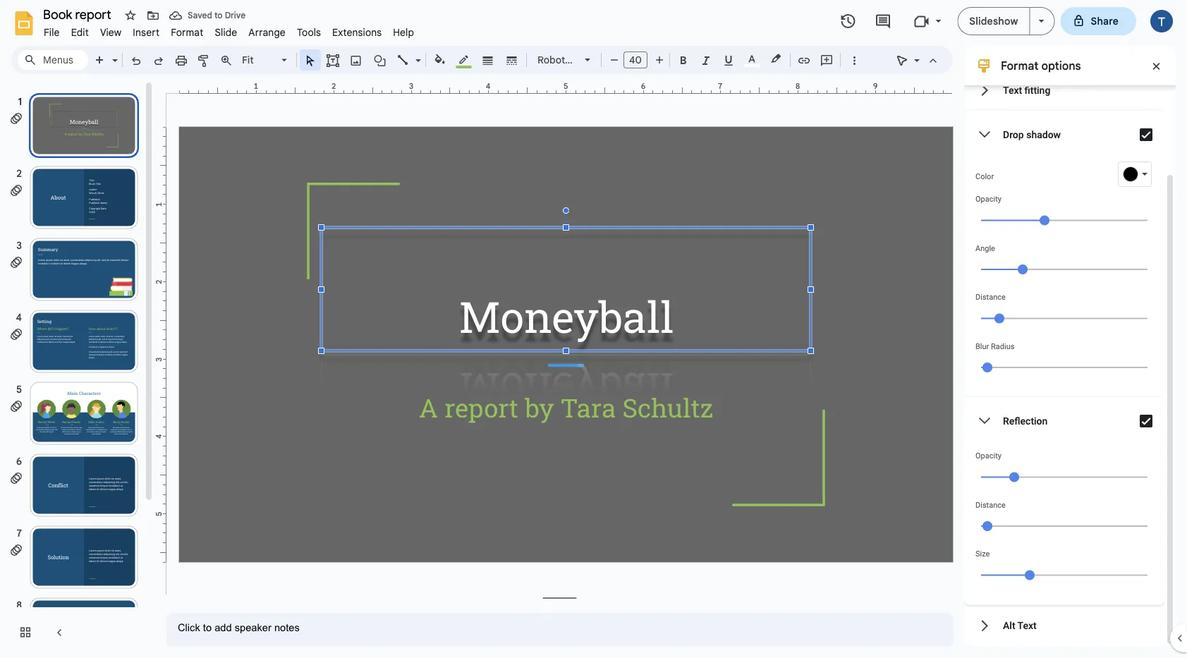 Task type: locate. For each thing, give the bounding box(es) containing it.
angle
[[976, 244, 995, 253]]

text
[[1003, 84, 1022, 96], [1018, 620, 1037, 632]]

slideshow button
[[957, 7, 1030, 35]]

opacity slider up angle slider
[[976, 204, 1153, 236]]

size image
[[1025, 571, 1035, 581]]

2 distance from the top
[[976, 501, 1006, 510]]

distance slider up 'size' slider
[[976, 510, 1153, 542]]

format inside menu item
[[171, 26, 203, 38]]

angle slider
[[976, 253, 1153, 285]]

drop shadow tab
[[964, 111, 1165, 159]]

slide
[[215, 26, 237, 38]]

Toggle reflection checkbox
[[1132, 407, 1160, 436]]

radius
[[991, 342, 1015, 351]]

font list. roboto slab selected. option
[[537, 50, 593, 70]]

1 distance slider from the top
[[976, 302, 1153, 334]]

view menu item
[[94, 24, 127, 41]]

text right the alt
[[1018, 620, 1037, 632]]

reflection
[[1003, 416, 1048, 427]]

1 distance from the top
[[976, 293, 1006, 302]]

navigation inside format options 'application'
[[0, 80, 155, 658]]

1 vertical spatial opacity image
[[1009, 473, 1019, 482]]

format inside 'section'
[[1001, 59, 1039, 73]]

insert menu item
[[127, 24, 165, 41]]

share
[[1091, 15, 1119, 27]]

navigation
[[0, 80, 155, 658]]

slideshow
[[969, 15, 1018, 27]]

Rename text field
[[38, 6, 119, 23]]

0 horizontal spatial format
[[171, 26, 203, 38]]

menu bar
[[38, 18, 420, 42]]

1 horizontal spatial opacity image
[[1040, 216, 1050, 226]]

1 vertical spatial distance
[[976, 501, 1006, 510]]

0 vertical spatial format
[[171, 26, 203, 38]]

0 vertical spatial opacity slider
[[976, 204, 1153, 236]]

roboto slab
[[537, 54, 593, 66]]

blur radius image
[[983, 363, 992, 373]]

tools menu item
[[291, 24, 327, 41]]

text left fitting
[[1003, 84, 1022, 96]]

color
[[976, 172, 994, 181]]

0 vertical spatial text
[[1003, 84, 1022, 96]]

2 opacity slider from the top
[[976, 461, 1153, 493]]

opacity down color
[[976, 195, 1002, 204]]

0 vertical spatial opacity image
[[1040, 216, 1050, 226]]

Zoom text field
[[240, 50, 279, 70]]

0 vertical spatial distance
[[976, 293, 1006, 302]]

1 vertical spatial format
[[1001, 59, 1039, 73]]

distance image
[[983, 522, 992, 532]]

menu bar containing file
[[38, 18, 420, 42]]

insert image image
[[348, 50, 364, 70]]

0 vertical spatial opacity
[[976, 195, 1002, 204]]

1 vertical spatial text
[[1018, 620, 1037, 632]]

1 vertical spatial opacity
[[976, 452, 1002, 461]]

format options
[[1001, 59, 1081, 73]]

distance for 2nd distance slider from the bottom of the format options 'section'
[[976, 293, 1006, 302]]

1 horizontal spatial format
[[1001, 59, 1039, 73]]

opacity up distance image
[[976, 452, 1002, 461]]

distance
[[976, 293, 1006, 302], [976, 501, 1006, 510]]

options
[[1041, 59, 1081, 73]]

1 vertical spatial opacity slider
[[976, 461, 1153, 493]]

opacity slider down reflection tab
[[976, 461, 1153, 493]]

Menus field
[[18, 50, 88, 70]]

2 distance slider from the top
[[976, 510, 1153, 542]]

presentation options image
[[1039, 20, 1044, 23]]

new slide with layout image
[[109, 51, 118, 56]]

saved
[[188, 10, 212, 21]]

file menu item
[[38, 24, 65, 41]]

insert
[[133, 26, 160, 38]]

1 vertical spatial distance slider
[[976, 510, 1153, 542]]

help
[[393, 26, 414, 38]]

arrange menu item
[[243, 24, 291, 41]]

opacity image up angle slider
[[1040, 216, 1050, 226]]

format menu item
[[165, 24, 209, 41]]

opacity slider
[[976, 204, 1153, 236], [976, 461, 1153, 493]]

distance slider down angle slider
[[976, 302, 1153, 334]]

edit menu item
[[65, 24, 94, 41]]

opacity image
[[1040, 216, 1050, 226], [1009, 473, 1019, 482]]

1 opacity from the top
[[976, 195, 1002, 204]]

distance up distance icon
[[976, 293, 1006, 302]]

format
[[171, 26, 203, 38], [1001, 59, 1039, 73]]

format up text fitting
[[1001, 59, 1039, 73]]

alt
[[1003, 620, 1015, 632]]

text fitting
[[1003, 84, 1051, 96]]

2 opacity from the top
[[976, 452, 1002, 461]]

opacity image down reflection
[[1009, 473, 1019, 482]]

format down saved
[[171, 26, 203, 38]]

Star checkbox
[[121, 6, 140, 25]]

0 vertical spatial distance slider
[[976, 302, 1153, 334]]

opacity
[[976, 195, 1002, 204], [976, 452, 1002, 461]]

distance up distance image
[[976, 501, 1006, 510]]

saved to drive button
[[166, 6, 249, 25]]

fill color: transparent image
[[432, 50, 448, 68]]

blur
[[976, 342, 989, 351]]

slide menu item
[[209, 24, 243, 41]]

distance slider
[[976, 302, 1153, 334], [976, 510, 1153, 542]]



Task type: vqa. For each thing, say whether or not it's contained in the screenshot.
1st ►
no



Task type: describe. For each thing, give the bounding box(es) containing it.
slab
[[573, 54, 593, 66]]

distance for second distance slider from the top of the format options 'section'
[[976, 501, 1006, 510]]

Toggle shadow checkbox
[[1132, 121, 1160, 149]]

format for format options
[[1001, 59, 1039, 73]]

mode and view toolbar
[[891, 46, 945, 74]]

tools
[[297, 26, 321, 38]]

border dash option
[[504, 50, 520, 70]]

Zoom field
[[238, 50, 293, 71]]

format options application
[[0, 0, 1187, 658]]

fitting
[[1025, 84, 1051, 96]]

format for format
[[171, 26, 203, 38]]

highlight color image
[[768, 50, 784, 67]]

size slider
[[976, 559, 1153, 591]]

1 opacity slider from the top
[[976, 204, 1153, 236]]

menu bar inside menu bar banner
[[38, 18, 420, 42]]

opacity for 1st opacity slider from the top of the format options 'section'
[[976, 195, 1002, 204]]

drive
[[225, 10, 246, 21]]

help menu item
[[387, 24, 420, 41]]

to
[[214, 10, 223, 21]]

edit
[[71, 26, 89, 38]]

alt text tab
[[964, 605, 1165, 647]]

drop
[[1003, 129, 1024, 141]]

share button
[[1061, 7, 1136, 35]]

text fitting tab
[[964, 69, 1165, 111]]

0 horizontal spatial opacity image
[[1009, 473, 1019, 482]]

menu bar banner
[[0, 0, 1187, 658]]

angle image
[[1018, 265, 1028, 275]]

view
[[100, 26, 122, 38]]

format options section
[[964, 46, 1176, 647]]

extensions
[[332, 26, 382, 38]]

shadow
[[1026, 129, 1061, 141]]

blur radius
[[976, 342, 1015, 351]]

distance image
[[995, 314, 1004, 324]]

arrange
[[249, 26, 286, 38]]

main toolbar
[[51, 0, 865, 623]]

saved to drive
[[188, 10, 246, 21]]

drop shadow
[[1003, 129, 1061, 141]]

Font size field
[[624, 51, 653, 72]]

border color: #8bc34b, close to light green 1 image
[[456, 50, 472, 68]]

opacity for 2nd opacity slider from the top
[[976, 452, 1002, 461]]

alt text
[[1003, 620, 1037, 632]]

reflection tab
[[964, 397, 1165, 445]]

text inside alt text tab
[[1018, 620, 1037, 632]]

file
[[44, 26, 60, 38]]

extensions menu item
[[327, 24, 387, 41]]

text inside text fitting tab
[[1003, 84, 1022, 96]]

blur radius slider
[[976, 351, 1153, 383]]

text color image
[[744, 50, 760, 67]]

shape image
[[372, 50, 388, 70]]

roboto
[[537, 54, 571, 66]]

size
[[976, 550, 990, 559]]

border weight option
[[480, 50, 496, 70]]

Font size text field
[[624, 51, 647, 68]]



